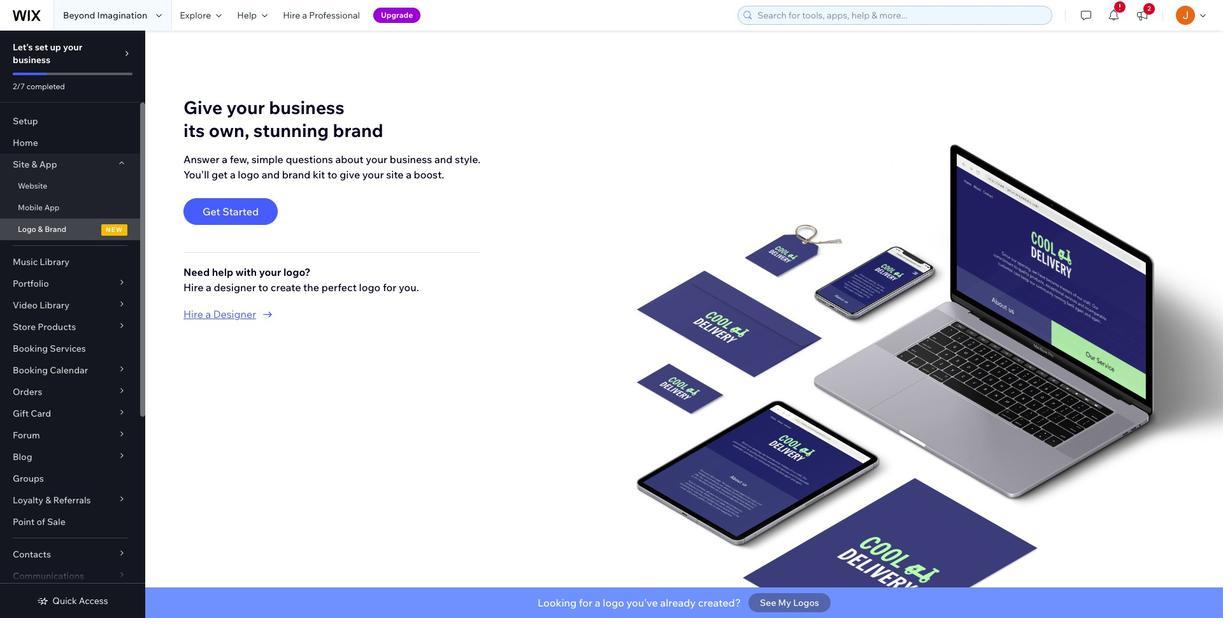 Task type: vqa. For each thing, say whether or not it's contained in the screenshot.
charge
no



Task type: locate. For each thing, give the bounding box(es) containing it.
app right mobile on the left top
[[44, 203, 60, 212]]

to
[[327, 168, 337, 181], [258, 281, 268, 293]]

library for video library
[[40, 299, 69, 311]]

its
[[184, 119, 205, 141]]

0 vertical spatial to
[[327, 168, 337, 181]]

get started
[[203, 205, 259, 218]]

upgrade
[[381, 10, 413, 20]]

1 library from the top
[[40, 256, 70, 268]]

site & app
[[13, 159, 57, 170]]

beyond imagination
[[63, 10, 147, 21]]

1 vertical spatial logo
[[359, 281, 381, 293]]

contacts button
[[0, 544, 140, 565]]

& right logo
[[38, 224, 43, 234]]

and
[[435, 153, 453, 165], [262, 168, 280, 181]]

1 vertical spatial &
[[38, 224, 43, 234]]

2 library from the top
[[40, 299, 69, 311]]

with
[[236, 265, 257, 278]]

& right site
[[31, 159, 37, 170]]

0 vertical spatial and
[[435, 153, 453, 165]]

quick
[[52, 595, 77, 607]]

library inside dropdown button
[[40, 299, 69, 311]]

your
[[63, 41, 82, 53], [227, 96, 265, 118], [366, 153, 388, 165], [362, 168, 384, 181], [259, 265, 281, 278]]

business up "site"
[[390, 153, 432, 165]]

0 horizontal spatial &
[[31, 159, 37, 170]]

2 booking from the top
[[13, 364, 48, 376]]

of
[[37, 516, 45, 528]]

see
[[760, 597, 776, 609]]

hire right help button
[[283, 10, 300, 21]]

give
[[184, 96, 223, 118]]

0 horizontal spatial brand
[[282, 168, 311, 181]]

set
[[35, 41, 48, 53]]

for right looking
[[579, 596, 593, 609]]

1 horizontal spatial brand
[[333, 119, 383, 141]]

1 vertical spatial brand
[[282, 168, 311, 181]]

hire a designer button
[[184, 306, 481, 322]]

1 vertical spatial and
[[262, 168, 280, 181]]

for left you.
[[383, 281, 397, 293]]

1 vertical spatial booking
[[13, 364, 48, 376]]

1 horizontal spatial and
[[435, 153, 453, 165]]

1 booking from the top
[[13, 343, 48, 354]]

0 vertical spatial business
[[13, 54, 50, 66]]

booking services
[[13, 343, 86, 354]]

site
[[13, 159, 29, 170]]

portfolio button
[[0, 273, 140, 294]]

brand inside 'give your business its own, stunning brand'
[[333, 119, 383, 141]]

own,
[[209, 119, 249, 141]]

0 vertical spatial hire
[[283, 10, 300, 21]]

point of sale link
[[0, 511, 140, 533]]

a
[[302, 10, 307, 21], [222, 153, 228, 165], [230, 168, 236, 181], [406, 168, 412, 181], [206, 281, 211, 293], [206, 308, 211, 320], [595, 596, 601, 609]]

started
[[223, 205, 259, 218]]

a inside 'button'
[[206, 308, 211, 320]]

0 vertical spatial brand
[[333, 119, 383, 141]]

2 horizontal spatial business
[[390, 153, 432, 165]]

groups
[[13, 473, 44, 484]]

to left create
[[258, 281, 268, 293]]

0 vertical spatial &
[[31, 159, 37, 170]]

a right "site"
[[406, 168, 412, 181]]

explore
[[180, 10, 211, 21]]

app
[[39, 159, 57, 170], [44, 203, 60, 212]]

help button
[[230, 0, 275, 31]]

booking up orders
[[13, 364, 48, 376]]

2 vertical spatial hire
[[184, 308, 203, 320]]

a right looking
[[595, 596, 601, 609]]

loyalty
[[13, 494, 43, 506]]

brand
[[45, 224, 66, 234]]

video library
[[13, 299, 69, 311]]

for inside need help with your logo? hire a designer to create the perfect logo for you.
[[383, 281, 397, 293]]

library up portfolio dropdown button
[[40, 256, 70, 268]]

referrals
[[53, 494, 91, 506]]

1 horizontal spatial for
[[579, 596, 593, 609]]

& inside loyalty & referrals popup button
[[45, 494, 51, 506]]

app up website
[[39, 159, 57, 170]]

library for music library
[[40, 256, 70, 268]]

booking services link
[[0, 338, 140, 359]]

store
[[13, 321, 36, 333]]

hire
[[283, 10, 300, 21], [184, 281, 204, 293], [184, 308, 203, 320]]

hire inside need help with your logo? hire a designer to create the perfect logo for you.
[[184, 281, 204, 293]]

a inside need help with your logo? hire a designer to create the perfect logo for you.
[[206, 281, 211, 293]]

music
[[13, 256, 38, 268]]

0 horizontal spatial business
[[13, 54, 50, 66]]

perfect
[[322, 281, 357, 293]]

hire left designer
[[184, 308, 203, 320]]

1 vertical spatial hire
[[184, 281, 204, 293]]

booking inside popup button
[[13, 364, 48, 376]]

0 vertical spatial library
[[40, 256, 70, 268]]

booking down store
[[13, 343, 48, 354]]

site & app button
[[0, 154, 140, 175]]

get
[[203, 205, 220, 218]]

& right loyalty
[[45, 494, 51, 506]]

business up stunning
[[269, 96, 345, 118]]

0 vertical spatial app
[[39, 159, 57, 170]]

0 horizontal spatial to
[[258, 281, 268, 293]]

& inside site & app dropdown button
[[31, 159, 37, 170]]

get started button
[[184, 198, 278, 225]]

hire inside 'button'
[[184, 308, 203, 320]]

2 horizontal spatial &
[[45, 494, 51, 506]]

a down need
[[206, 281, 211, 293]]

booking for booking calendar
[[13, 364, 48, 376]]

0 vertical spatial for
[[383, 281, 397, 293]]

calendar
[[50, 364, 88, 376]]

booking
[[13, 343, 48, 354], [13, 364, 48, 376]]

2 vertical spatial business
[[390, 153, 432, 165]]

brand up about
[[333, 119, 383, 141]]

looking for a logo you've already created?
[[538, 596, 741, 609]]

0 vertical spatial logo
[[238, 168, 259, 181]]

need help with your logo? hire a designer to create the perfect logo for you.
[[184, 265, 419, 293]]

let's set up your business
[[13, 41, 82, 66]]

your up "site"
[[366, 153, 388, 165]]

0 horizontal spatial and
[[262, 168, 280, 181]]

logo inside need help with your logo? hire a designer to create the perfect logo for you.
[[359, 281, 381, 293]]

library up products
[[40, 299, 69, 311]]

2 button
[[1129, 0, 1157, 31]]

website
[[18, 181, 47, 191]]

0 vertical spatial booking
[[13, 343, 48, 354]]

logo?
[[284, 265, 311, 278]]

your up create
[[259, 265, 281, 278]]

logo down the few,
[[238, 168, 259, 181]]

2 vertical spatial logo
[[603, 596, 624, 609]]

let's
[[13, 41, 33, 53]]

brand down questions
[[282, 168, 311, 181]]

blog
[[13, 451, 32, 463]]

forum
[[13, 429, 40, 441]]

create
[[271, 281, 301, 293]]

&
[[31, 159, 37, 170], [38, 224, 43, 234], [45, 494, 51, 506]]

orders
[[13, 386, 42, 398]]

your inside 'give your business its own, stunning brand'
[[227, 96, 265, 118]]

logo
[[238, 168, 259, 181], [359, 281, 381, 293], [603, 596, 624, 609]]

business down let's
[[13, 54, 50, 66]]

a left designer
[[206, 308, 211, 320]]

1 vertical spatial to
[[258, 281, 268, 293]]

your inside need help with your logo? hire a designer to create the perfect logo for you.
[[259, 265, 281, 278]]

and up boost.
[[435, 153, 453, 165]]

setup
[[13, 115, 38, 127]]

app inside dropdown button
[[39, 159, 57, 170]]

hire for hire a professional
[[283, 10, 300, 21]]

a right get
[[230, 168, 236, 181]]

need
[[184, 265, 210, 278]]

your up own,
[[227, 96, 265, 118]]

video
[[13, 299, 38, 311]]

1 horizontal spatial business
[[269, 96, 345, 118]]

quick access button
[[37, 595, 108, 607]]

0 horizontal spatial for
[[383, 281, 397, 293]]

stunning
[[253, 119, 329, 141]]

booking calendar button
[[0, 359, 140, 381]]

2 vertical spatial &
[[45, 494, 51, 506]]

brand
[[333, 119, 383, 141], [282, 168, 311, 181]]

logo left you've
[[603, 596, 624, 609]]

new
[[106, 226, 123, 234]]

answer
[[184, 153, 220, 165]]

logo inside answer a few, simple questions about your business and style. you'll get a logo and brand kit to give your site a boost.
[[238, 168, 259, 181]]

and down simple
[[262, 168, 280, 181]]

quick access
[[52, 595, 108, 607]]

hire a designer
[[184, 308, 256, 320]]

your right up
[[63, 41, 82, 53]]

to right "kit"
[[327, 168, 337, 181]]

1 horizontal spatial to
[[327, 168, 337, 181]]

1 horizontal spatial logo
[[359, 281, 381, 293]]

logo right perfect
[[359, 281, 381, 293]]

1 horizontal spatial &
[[38, 224, 43, 234]]

point
[[13, 516, 35, 528]]

1 vertical spatial library
[[40, 299, 69, 311]]

1 vertical spatial app
[[44, 203, 60, 212]]

hire down need
[[184, 281, 204, 293]]

1 vertical spatial business
[[269, 96, 345, 118]]

0 horizontal spatial logo
[[238, 168, 259, 181]]



Task type: describe. For each thing, give the bounding box(es) containing it.
gift card
[[13, 408, 51, 419]]

brand inside answer a few, simple questions about your business and style. you'll get a logo and brand kit to give your site a boost.
[[282, 168, 311, 181]]

business inside let's set up your business
[[13, 54, 50, 66]]

boost.
[[414, 168, 444, 181]]

help
[[212, 265, 233, 278]]

services
[[50, 343, 86, 354]]

access
[[79, 595, 108, 607]]

home
[[13, 137, 38, 148]]

products
[[38, 321, 76, 333]]

store products button
[[0, 316, 140, 338]]

style.
[[455, 153, 481, 165]]

see my logos
[[760, 597, 819, 609]]

store products
[[13, 321, 76, 333]]

created?
[[698, 596, 741, 609]]

questions
[[286, 153, 333, 165]]

a left the few,
[[222, 153, 228, 165]]

imagination
[[97, 10, 147, 21]]

my
[[778, 597, 792, 609]]

your inside let's set up your business
[[63, 41, 82, 53]]

& for loyalty
[[45, 494, 51, 506]]

logo & brand
[[18, 224, 66, 234]]

a left 'professional'
[[302, 10, 307, 21]]

communications
[[13, 570, 84, 582]]

designer
[[213, 308, 256, 320]]

get
[[212, 168, 228, 181]]

& for site
[[31, 159, 37, 170]]

site
[[386, 168, 404, 181]]

kit
[[313, 168, 325, 181]]

setup link
[[0, 110, 140, 132]]

Search for tools, apps, help & more... field
[[754, 6, 1048, 24]]

few,
[[230, 153, 249, 165]]

home link
[[0, 132, 140, 154]]

2/7 completed
[[13, 82, 65, 91]]

sale
[[47, 516, 66, 528]]

to inside answer a few, simple questions about your business and style. you'll get a logo and brand kit to give your site a boost.
[[327, 168, 337, 181]]

you.
[[399, 281, 419, 293]]

beyond
[[63, 10, 95, 21]]

upgrade button
[[373, 8, 421, 23]]

about
[[335, 153, 364, 165]]

designer
[[214, 281, 256, 293]]

music library link
[[0, 251, 140, 273]]

mobile
[[18, 203, 43, 212]]

give your business its own, stunning brand
[[184, 96, 383, 141]]

loyalty & referrals button
[[0, 489, 140, 511]]

you've
[[627, 596, 658, 609]]

business inside answer a few, simple questions about your business and style. you'll get a logo and brand kit to give your site a boost.
[[390, 153, 432, 165]]

gift
[[13, 408, 29, 419]]

your left "site"
[[362, 168, 384, 181]]

forum button
[[0, 424, 140, 446]]

gift card button
[[0, 403, 140, 424]]

2 horizontal spatial logo
[[603, 596, 624, 609]]

business inside 'give your business its own, stunning brand'
[[269, 96, 345, 118]]

hire for hire a designer
[[184, 308, 203, 320]]

video library button
[[0, 294, 140, 316]]

contacts
[[13, 549, 51, 560]]

mobile app link
[[0, 197, 140, 219]]

& for logo
[[38, 224, 43, 234]]

blog button
[[0, 446, 140, 468]]

professional
[[309, 10, 360, 21]]

the
[[303, 281, 319, 293]]

orders button
[[0, 381, 140, 403]]

hire a professional link
[[275, 0, 368, 31]]

2
[[1148, 4, 1151, 13]]

hire a professional
[[283, 10, 360, 21]]

point of sale
[[13, 516, 66, 528]]

card
[[31, 408, 51, 419]]

portfolio
[[13, 278, 49, 289]]

answer a few, simple questions about your business and style. you'll get a logo and brand kit to give your site a boost.
[[184, 153, 481, 181]]

groups link
[[0, 468, 140, 489]]

looking
[[538, 596, 577, 609]]

music library
[[13, 256, 70, 268]]

completed
[[27, 82, 65, 91]]

give
[[340, 168, 360, 181]]

logos
[[794, 597, 819, 609]]

booking for booking services
[[13, 343, 48, 354]]

you'll
[[184, 168, 209, 181]]

help
[[237, 10, 257, 21]]

1 vertical spatial for
[[579, 596, 593, 609]]

up
[[50, 41, 61, 53]]

sidebar element
[[0, 31, 145, 618]]

website link
[[0, 175, 140, 197]]

already
[[660, 596, 696, 609]]

2/7
[[13, 82, 25, 91]]

see my logos button
[[749, 593, 831, 612]]

to inside need help with your logo? hire a designer to create the perfect logo for you.
[[258, 281, 268, 293]]

booking calendar
[[13, 364, 88, 376]]

communications button
[[0, 565, 140, 587]]



